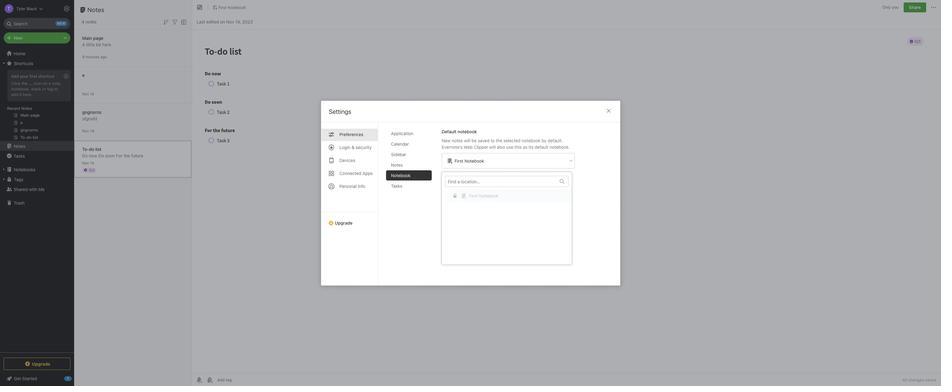 Task type: describe. For each thing, give the bounding box(es) containing it.
here.
[[23, 92, 32, 97]]

first inside default notebook field
[[455, 158, 463, 163]]

...
[[29, 81, 33, 86]]

to inside new notes will be saved to the selected notebook by default. evernote's web clipper will also use this as its default notebook.
[[491, 138, 495, 143]]

page
[[93, 35, 103, 41]]

web
[[464, 144, 473, 150]]

personal
[[339, 184, 357, 189]]

default.
[[548, 138, 563, 143]]

notes link
[[0, 141, 74, 151]]

be
[[472, 138, 477, 143]]

your
[[20, 74, 28, 79]]

2 nov 14 from the top
[[82, 129, 94, 133]]

notebook inside tab
[[391, 173, 411, 178]]

use
[[506, 144, 513, 150]]

new for new
[[14, 35, 22, 40]]

apps
[[363, 171, 373, 176]]

minutes
[[86, 55, 99, 59]]

notes inside note list element
[[87, 6, 104, 13]]

click the ...
[[11, 81, 33, 86]]

stack
[[31, 86, 41, 91]]

tab list containing application
[[386, 128, 437, 286]]

on inside icon on a note, notebook, stack or tag to add it here.
[[43, 81, 47, 86]]

2 14 from the top
[[90, 129, 94, 133]]

add a reminder image
[[196, 377, 203, 384]]

application tab
[[386, 128, 432, 139]]

tags button
[[0, 175, 74, 184]]

a
[[49, 81, 51, 86]]

notebook tab
[[386, 170, 432, 181]]

add
[[11, 92, 18, 97]]

new notes will be saved to the selected notebook by default. evernote's web clipper will also use this as its default notebook.
[[442, 138, 570, 150]]

add tag image
[[206, 377, 214, 384]]

expand notebooks image
[[2, 167, 6, 172]]

notebook inside field
[[465, 158, 484, 163]]

1 vertical spatial upgrade button
[[4, 358, 70, 371]]

info
[[358, 184, 365, 189]]

notes up tasks button
[[14, 144, 25, 149]]

1 vertical spatial will
[[489, 144, 496, 150]]

notes tab
[[386, 160, 432, 170]]

home
[[14, 51, 25, 56]]

clipper
[[474, 144, 488, 150]]

shortcuts button
[[0, 58, 74, 68]]

2023
[[242, 19, 253, 24]]

application
[[391, 131, 413, 136]]

you
[[892, 5, 899, 10]]

recent
[[7, 106, 20, 111]]

share button
[[904, 2, 927, 12]]

main
[[82, 35, 92, 41]]

1 horizontal spatial upgrade button
[[321, 212, 378, 228]]

share
[[909, 5, 921, 10]]

a
[[82, 42, 85, 47]]

by
[[542, 138, 547, 143]]

Find a location field
[[445, 176, 575, 261]]

its
[[529, 144, 533, 150]]

2 do from the left
[[98, 153, 104, 158]]

add your first shortcut
[[11, 74, 54, 79]]

as
[[523, 144, 528, 150]]

upgrade for upgrade popup button to the right
[[335, 220, 353, 226]]

default
[[535, 144, 549, 150]]

notes for 4
[[85, 19, 97, 24]]

Note Editor text field
[[192, 30, 942, 374]]

nov down sfgnsfd
[[82, 129, 89, 133]]

evernote's
[[442, 144, 463, 150]]

3 14 from the top
[[90, 161, 94, 165]]

login & security
[[339, 145, 372, 150]]

first notebook row
[[445, 190, 575, 202]]

to-do list
[[82, 147, 102, 152]]

close image
[[605, 107, 613, 114]]

connected
[[339, 171, 361, 176]]

first notebook inside note window 'element'
[[218, 5, 246, 10]]

first notebook inside default notebook field
[[455, 158, 484, 163]]

settings
[[329, 108, 351, 115]]

for
[[116, 153, 123, 158]]

notebook inside cell
[[479, 193, 499, 198]]

bit
[[96, 42, 101, 47]]

first notebook cell
[[448, 190, 575, 202]]

little
[[86, 42, 95, 47]]

last edited on nov 14, 2023
[[197, 19, 253, 24]]

trash
[[14, 200, 25, 206]]

Find a location… text field
[[445, 176, 556, 187]]

edited
[[206, 19, 219, 24]]

sidebar
[[391, 152, 406, 157]]

nov up '0/3'
[[82, 161, 89, 165]]

do
[[89, 147, 94, 152]]

selected
[[504, 138, 521, 143]]

calendar tab
[[386, 139, 432, 149]]

notes for new
[[452, 138, 463, 143]]

0 horizontal spatial notebook
[[458, 129, 477, 134]]

recent notes
[[7, 106, 32, 111]]

tasks button
[[0, 151, 74, 161]]

last
[[197, 19, 205, 24]]

nov inside note window 'element'
[[226, 19, 234, 24]]

to inside icon on a note, notebook, stack or tag to add it here.
[[54, 86, 58, 91]]

me
[[38, 187, 45, 192]]

&
[[352, 145, 355, 150]]

home link
[[0, 49, 74, 58]]

only
[[883, 5, 891, 10]]

add
[[11, 74, 19, 79]]

notebooks
[[14, 167, 36, 172]]

icon on a note, notebook, stack or tag to add it here.
[[11, 81, 61, 97]]



Task type: locate. For each thing, give the bounding box(es) containing it.
0 horizontal spatial upgrade
[[32, 362, 50, 367]]

0 horizontal spatial will
[[464, 138, 471, 143]]

do down list
[[98, 153, 104, 158]]

notebooks link
[[0, 165, 74, 175]]

1 vertical spatial notebook
[[522, 138, 541, 143]]

1 vertical spatial notes
[[452, 138, 463, 143]]

the right for
[[124, 153, 130, 158]]

soon
[[105, 153, 115, 158]]

0 vertical spatial first
[[218, 5, 227, 10]]

tasks inside tab
[[391, 183, 402, 189]]

notebook.
[[550, 144, 570, 150]]

0 vertical spatial first notebook
[[218, 5, 246, 10]]

1 vertical spatial saved
[[926, 378, 937, 383]]

1 horizontal spatial notes
[[452, 138, 463, 143]]

notebook
[[458, 129, 477, 134], [522, 138, 541, 143]]

new for new notes will be saved to the selected notebook by default. evernote's web clipper will also use this as its default notebook.
[[442, 138, 451, 143]]

1 horizontal spatial on
[[220, 19, 225, 24]]

nov left 14,
[[226, 19, 234, 24]]

trash link
[[0, 198, 74, 208]]

on
[[220, 19, 225, 24], [43, 81, 47, 86]]

0 vertical spatial tasks
[[14, 153, 25, 159]]

1 vertical spatial to
[[491, 138, 495, 143]]

now
[[89, 153, 97, 158]]

14,
[[235, 19, 241, 24]]

0 vertical spatial upgrade button
[[321, 212, 378, 228]]

future
[[131, 153, 143, 158]]

all
[[903, 378, 908, 383]]

4 notes
[[82, 19, 97, 24]]

1 vertical spatial tasks
[[391, 183, 402, 189]]

0 horizontal spatial first notebook button
[[211, 3, 248, 12]]

or
[[42, 86, 46, 91]]

expand note image
[[196, 4, 204, 11]]

1 do from the left
[[82, 153, 88, 158]]

1 horizontal spatial do
[[98, 153, 104, 158]]

new inside new notes will be saved to the selected notebook by default. evernote's web clipper will also use this as its default notebook.
[[442, 138, 451, 143]]

personal info
[[339, 184, 365, 189]]

the
[[21, 81, 27, 86], [496, 138, 502, 143], [124, 153, 130, 158]]

the inside tree
[[21, 81, 27, 86]]

1 horizontal spatial first notebook button
[[442, 176, 575, 261]]

all changes saved
[[903, 378, 937, 383]]

icon
[[34, 81, 42, 86]]

the inside new notes will be saved to the selected notebook by default. evernote's web clipper will also use this as its default notebook.
[[496, 138, 502, 143]]

0 vertical spatial saved
[[478, 138, 490, 143]]

new up home
[[14, 35, 22, 40]]

first notebook
[[218, 5, 246, 10], [455, 158, 484, 163], [469, 193, 499, 198]]

saved right 'changes'
[[926, 378, 937, 383]]

the up also
[[496, 138, 502, 143]]

14
[[90, 92, 94, 96], [90, 129, 94, 133], [90, 161, 94, 165]]

nov 14 up gngnsrns
[[82, 92, 94, 96]]

notebook down find a location… text box
[[479, 193, 499, 198]]

first notebook button
[[211, 3, 248, 12], [442, 176, 575, 261]]

0 horizontal spatial tasks
[[14, 153, 25, 159]]

note window element
[[192, 0, 942, 387]]

None search field
[[8, 18, 66, 29]]

0 vertical spatial the
[[21, 81, 27, 86]]

first up last edited on nov 14, 2023
[[218, 5, 227, 10]]

1 vertical spatial first
[[455, 158, 463, 163]]

1 horizontal spatial new
[[442, 138, 451, 143]]

2 vertical spatial 14
[[90, 161, 94, 165]]

notes
[[85, 19, 97, 24], [452, 138, 463, 143]]

0 horizontal spatial tab list
[[321, 122, 378, 286]]

also
[[497, 144, 505, 150]]

on right the edited
[[220, 19, 225, 24]]

nov 14 up '0/3'
[[82, 161, 94, 165]]

notebook inside new notes will be saved to the selected notebook by default. evernote's web clipper will also use this as its default notebook.
[[522, 138, 541, 143]]

nov down e at left top
[[82, 92, 89, 96]]

0 vertical spatial to
[[54, 86, 58, 91]]

new button
[[4, 32, 70, 44]]

0 vertical spatial first notebook button
[[211, 3, 248, 12]]

calendar
[[391, 141, 409, 147]]

click
[[11, 81, 20, 86]]

notes up 'evernote's'
[[452, 138, 463, 143]]

connected apps
[[339, 171, 373, 176]]

2 vertical spatial the
[[124, 153, 130, 158]]

1 horizontal spatial the
[[124, 153, 130, 158]]

new inside "popup button"
[[14, 35, 22, 40]]

notebook down notes tab
[[391, 173, 411, 178]]

0 vertical spatial upgrade
[[335, 220, 353, 226]]

expand tags image
[[2, 177, 6, 182]]

only you
[[883, 5, 899, 10]]

tasks down notebook tab
[[391, 183, 402, 189]]

2 vertical spatial nov 14
[[82, 161, 94, 165]]

first
[[218, 5, 227, 10], [455, 158, 463, 163], [469, 193, 478, 198]]

first notebook down find a location… text box
[[469, 193, 499, 198]]

tags
[[14, 177, 23, 182]]

the inside note list element
[[124, 153, 130, 158]]

tab list containing preferences
[[321, 122, 378, 286]]

0 horizontal spatial do
[[82, 153, 88, 158]]

tasks tab
[[386, 181, 432, 191]]

first inside cell
[[469, 193, 478, 198]]

devices
[[339, 158, 355, 163]]

preferences
[[339, 132, 363, 137]]

1 vertical spatial on
[[43, 81, 47, 86]]

0 horizontal spatial on
[[43, 81, 47, 86]]

0 vertical spatial new
[[14, 35, 22, 40]]

0 vertical spatial notebook
[[458, 129, 477, 134]]

upgrade for bottommost upgrade popup button
[[32, 362, 50, 367]]

saved inside note window 'element'
[[926, 378, 937, 383]]

first notebook up 14,
[[218, 5, 246, 10]]

first notebook down web
[[455, 158, 484, 163]]

0 horizontal spatial upgrade button
[[4, 358, 70, 371]]

note,
[[52, 81, 61, 86]]

notebook inside note window 'element'
[[228, 5, 246, 10]]

notebook,
[[11, 86, 30, 91]]

0 vertical spatial on
[[220, 19, 225, 24]]

0 vertical spatial notes
[[85, 19, 97, 24]]

Search text field
[[8, 18, 66, 29]]

notebook up be
[[458, 129, 477, 134]]

ago
[[100, 55, 107, 59]]

1 vertical spatial upgrade
[[32, 362, 50, 367]]

2 horizontal spatial the
[[496, 138, 502, 143]]

shortcuts
[[14, 61, 33, 66]]

security
[[356, 145, 372, 150]]

group inside tree
[[0, 68, 74, 144]]

will
[[464, 138, 471, 143], [489, 144, 496, 150]]

saved inside new notes will be saved to the selected notebook by default. evernote's web clipper will also use this as its default notebook.
[[478, 138, 490, 143]]

1 vertical spatial the
[[496, 138, 502, 143]]

shared
[[14, 187, 28, 192]]

to-
[[82, 147, 89, 152]]

0/3
[[89, 168, 95, 173]]

do
[[82, 153, 88, 158], [98, 153, 104, 158]]

do down to- at the top left of page
[[82, 153, 88, 158]]

tasks up notebooks
[[14, 153, 25, 159]]

notes inside new notes will be saved to the selected notebook by default. evernote's web clipper will also use this as its default notebook.
[[452, 138, 463, 143]]

list
[[95, 147, 102, 152]]

Default notebook field
[[442, 153, 575, 169]]

e
[[82, 72, 85, 78]]

14 up '0/3'
[[90, 161, 94, 165]]

first down find a location… text box
[[469, 193, 478, 198]]

1 vertical spatial new
[[442, 138, 451, 143]]

0 horizontal spatial saved
[[478, 138, 490, 143]]

login
[[339, 145, 350, 150]]

1 vertical spatial 14
[[90, 129, 94, 133]]

notebook up 14,
[[228, 5, 246, 10]]

tree
[[0, 49, 74, 353]]

3 nov 14 from the top
[[82, 161, 94, 165]]

default notebook
[[442, 129, 477, 134]]

1 nov 14 from the top
[[82, 92, 94, 96]]

to down note,
[[54, 86, 58, 91]]

tasks
[[14, 153, 25, 159], [391, 183, 402, 189]]

first notebook inside first notebook cell
[[469, 193, 499, 198]]

0 horizontal spatial new
[[14, 35, 22, 40]]

1 vertical spatial first notebook button
[[442, 176, 575, 261]]

main page a little bit here
[[82, 35, 111, 47]]

1 vertical spatial first notebook
[[455, 158, 484, 163]]

14 down sfgnsfd
[[90, 129, 94, 133]]

tasks inside button
[[14, 153, 25, 159]]

new up 'evernote's'
[[442, 138, 451, 143]]

settings image
[[63, 5, 70, 12]]

notes right recent
[[21, 106, 32, 111]]

1 horizontal spatial tasks
[[391, 183, 402, 189]]

2 vertical spatial first notebook
[[469, 193, 499, 198]]

notes up 4 notes
[[87, 6, 104, 13]]

tab list
[[321, 122, 378, 286], [386, 128, 437, 286]]

notes down sidebar
[[391, 162, 403, 168]]

sidebar tab
[[386, 149, 432, 160]]

9 minutes ago
[[82, 55, 107, 59]]

1 horizontal spatial saved
[[926, 378, 937, 383]]

2 vertical spatial first
[[469, 193, 478, 198]]

notes inside tab
[[391, 162, 403, 168]]

notebook
[[228, 5, 246, 10], [465, 158, 484, 163], [391, 173, 411, 178], [479, 193, 499, 198]]

do now do soon for the future
[[82, 153, 143, 158]]

4
[[82, 19, 84, 24]]

default
[[442, 129, 457, 134]]

nov 14 down sfgnsfd
[[82, 129, 94, 133]]

notes
[[87, 6, 104, 13], [21, 106, 32, 111], [14, 144, 25, 149], [391, 162, 403, 168]]

14 up gngnsrns
[[90, 92, 94, 96]]

shortcut
[[38, 74, 54, 79]]

0 horizontal spatial first
[[218, 5, 227, 10]]

notebook down web
[[465, 158, 484, 163]]

shared with me link
[[0, 184, 74, 194]]

will left also
[[489, 144, 496, 150]]

first inside note window 'element'
[[218, 5, 227, 10]]

1 horizontal spatial upgrade
[[335, 220, 353, 226]]

note list element
[[74, 0, 192, 387]]

the left ...
[[21, 81, 27, 86]]

saved up clipper at the right
[[478, 138, 490, 143]]

to right be
[[491, 138, 495, 143]]

0 horizontal spatial the
[[21, 81, 27, 86]]

1 horizontal spatial will
[[489, 144, 496, 150]]

0 vertical spatial 14
[[90, 92, 94, 96]]

shared with me
[[14, 187, 45, 192]]

0 horizontal spatial notes
[[85, 19, 97, 24]]

group
[[0, 68, 74, 144]]

on inside note window 'element'
[[220, 19, 225, 24]]

9
[[82, 55, 85, 59]]

this
[[515, 144, 522, 150]]

2 horizontal spatial first
[[469, 193, 478, 198]]

first down 'evernote's'
[[455, 158, 463, 163]]

1 horizontal spatial first
[[455, 158, 463, 163]]

1 14 from the top
[[90, 92, 94, 96]]

1 vertical spatial nov 14
[[82, 129, 94, 133]]

notes inside note list element
[[85, 19, 97, 24]]

here
[[102, 42, 111, 47]]

1 horizontal spatial tab list
[[386, 128, 437, 286]]

on left a
[[43, 81, 47, 86]]

0 vertical spatial nov 14
[[82, 92, 94, 96]]

tree containing home
[[0, 49, 74, 353]]

0 horizontal spatial to
[[54, 86, 58, 91]]

1 horizontal spatial notebook
[[522, 138, 541, 143]]

1 horizontal spatial to
[[491, 138, 495, 143]]

gngnsrns
[[82, 110, 101, 115]]

with
[[29, 187, 37, 192]]

upgrade button
[[321, 212, 378, 228], [4, 358, 70, 371]]

will up web
[[464, 138, 471, 143]]

notebook up its
[[522, 138, 541, 143]]

group containing add your first shortcut
[[0, 68, 74, 144]]

0 vertical spatial will
[[464, 138, 471, 143]]

sfgnsfd
[[82, 116, 97, 121]]

notes right 4
[[85, 19, 97, 24]]



Task type: vqa. For each thing, say whether or not it's contained in the screenshot.
tab list containing Application
yes



